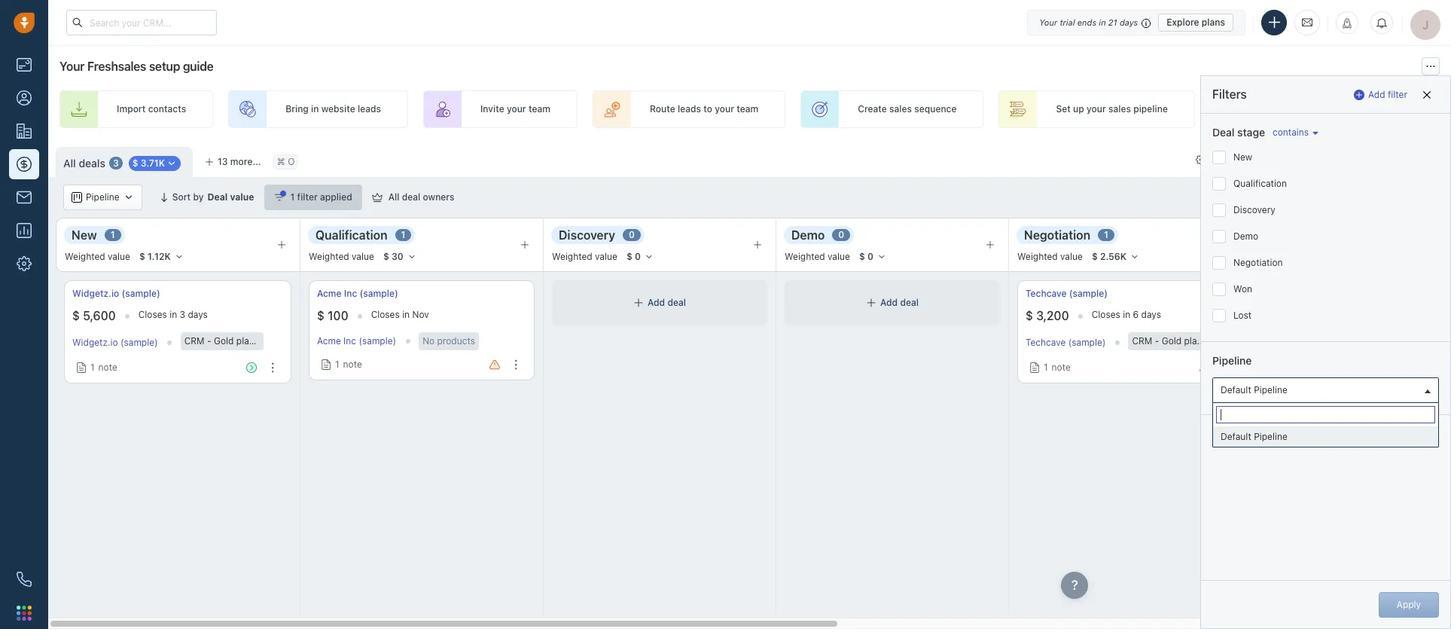 Task type: vqa. For each thing, say whether or not it's contained in the screenshot.
'any'
no



Task type: describe. For each thing, give the bounding box(es) containing it.
2 horizontal spatial add deal
[[1268, 104, 1306, 115]]

add deal for demo
[[881, 297, 919, 308]]

no products
[[423, 335, 475, 347]]

crm - gold plan monthly (sample) for $ 5,600
[[184, 335, 331, 347]]

(sample) down $ 100
[[294, 335, 331, 347]]

contacts
[[148, 104, 186, 115]]

pipeline
[[1134, 104, 1169, 115]]

$ 30
[[383, 251, 404, 262]]

invite your team link
[[423, 90, 578, 128]]

(sample) down lost at the right of the page
[[1242, 335, 1280, 347]]

$ for $ 0 button for discovery
[[627, 251, 633, 262]]

$ 2.56k
[[1092, 251, 1127, 262]]

2 widgetz.io from the top
[[72, 337, 118, 348]]

crm - gold plan monthly (sample) for $ 3,200
[[1133, 335, 1280, 347]]

(sample) up 'closes in 3 days'
[[122, 288, 160, 299]]

o
[[288, 156, 295, 168]]

explore plans
[[1167, 16, 1226, 28]]

6
[[1134, 309, 1139, 320]]

deal inside add deal link
[[1288, 104, 1306, 115]]

1 note for 3,200
[[1044, 362, 1071, 373]]

crm for $ 5,600
[[184, 335, 205, 347]]

weighted value for new
[[65, 251, 130, 262]]

sort by deal value
[[172, 191, 254, 203]]

$ 3.71k button
[[129, 156, 181, 171]]

13
[[218, 156, 228, 167]]

deal stage
[[1213, 126, 1266, 139]]

settings
[[1211, 154, 1247, 165]]

bring in website leads link
[[228, 90, 408, 128]]

explore
[[1167, 16, 1200, 28]]

deals
[[79, 156, 105, 169]]

contains button
[[1270, 126, 1320, 139]]

pipeline inside popup button
[[86, 192, 120, 203]]

up
[[1074, 104, 1085, 115]]

1 note for 100
[[335, 359, 362, 370]]

guide
[[183, 60, 214, 73]]

- for $ 3,200
[[1156, 335, 1160, 347]]

freshsales
[[87, 60, 146, 73]]

create
[[858, 104, 887, 115]]

0 vertical spatial qualification
[[1234, 178, 1288, 189]]

all deals 3
[[63, 156, 119, 169]]

1 techcave (sample) from the top
[[1026, 288, 1108, 299]]

closes in 3 days
[[138, 309, 208, 320]]

closes for 5,600
[[138, 309, 167, 320]]

1 acme inc (sample) from the top
[[317, 288, 398, 299]]

days for $ 3,200
[[1142, 309, 1162, 320]]

sequence
[[915, 104, 957, 115]]

create sales sequence link
[[801, 90, 984, 128]]

default pipeline list box
[[1214, 426, 1439, 447]]

2 leads from the left
[[678, 104, 701, 115]]

2 techcave (sample) link from the top
[[1026, 337, 1106, 348]]

value for demo
[[828, 251, 851, 262]]

gold for $ 5,600
[[214, 335, 234, 347]]

30
[[392, 251, 404, 262]]

$ 0 button for demo
[[853, 249, 894, 265]]

sort
[[172, 191, 191, 203]]

21
[[1109, 17, 1118, 27]]

pipeline down lost at the right of the page
[[1213, 354, 1253, 367]]

phone element
[[9, 564, 39, 594]]

2 acme inc (sample) link from the top
[[317, 336, 396, 347]]

1 widgetz.io from the top
[[72, 288, 119, 299]]

note for $ 100
[[343, 359, 362, 370]]

$ for $ 3.71k button in the left top of the page
[[132, 158, 138, 169]]

$ 3.71k
[[132, 158, 165, 169]]

1 team from the left
[[529, 104, 551, 115]]

closes in 6 days
[[1092, 309, 1162, 320]]

note for $ 5,600
[[98, 362, 117, 373]]

1 note for 5,600
[[90, 362, 117, 373]]

pipeline button
[[63, 185, 142, 210]]

bring
[[286, 104, 309, 115]]

set up your sales pipeline
[[1057, 104, 1169, 115]]

import contacts link
[[60, 90, 213, 128]]

weighted value for discovery
[[552, 251, 618, 262]]

1 vertical spatial qualification
[[316, 228, 388, 242]]

$ 0 for discovery
[[627, 251, 641, 262]]

$ 0 button for discovery
[[620, 249, 661, 265]]

applied
[[320, 191, 352, 203]]

1 techcave (sample) link from the top
[[1026, 287, 1108, 300]]

filter for 1
[[297, 191, 318, 203]]

2.56k
[[1101, 251, 1127, 262]]

container_wx8msf4aqz5i3rn1 image inside all deal owners button
[[372, 192, 383, 203]]

1 techcave from the top
[[1026, 288, 1067, 299]]

$ 2.56k button
[[1086, 249, 1147, 265]]

more...
[[230, 156, 261, 167]]

settings button
[[1189, 147, 1255, 173]]

(sample) down $ 2.56k
[[1070, 288, 1108, 299]]

2 your from the left
[[715, 104, 735, 115]]

$ 30 button
[[377, 249, 423, 265]]

3.71k
[[141, 158, 165, 169]]

$ for demo's $ 0 button
[[860, 251, 866, 262]]

nov
[[412, 309, 429, 320]]

1 down pipeline popup button
[[111, 229, 115, 241]]

invite
[[481, 104, 505, 115]]

⌘ o
[[277, 156, 295, 168]]

all for deals
[[63, 156, 76, 169]]

set
[[1057, 104, 1071, 115]]

value for qualification
[[352, 251, 374, 262]]

2 techcave (sample) from the top
[[1026, 337, 1106, 348]]

1 filter applied
[[290, 191, 352, 203]]

your trial ends in 21 days
[[1040, 17, 1139, 27]]

import
[[117, 104, 146, 115]]

lost
[[1234, 310, 1252, 321]]

route leads to your team link
[[593, 90, 786, 128]]

(sample) down 'closes in 3 days'
[[121, 337, 158, 348]]

days for $ 5,600
[[188, 309, 208, 320]]

filter for add
[[1389, 89, 1408, 100]]

add deal for discovery
[[648, 297, 686, 308]]

ends
[[1078, 17, 1097, 27]]

2 widgetz.io (sample) from the top
[[72, 337, 158, 348]]

weighted for discovery
[[552, 251, 593, 262]]

100
[[328, 309, 349, 323]]

weighted value for demo
[[785, 251, 851, 262]]

0 vertical spatial negotiation
[[1025, 228, 1091, 242]]

(sample) down 3,200
[[1069, 337, 1106, 348]]

default pipeline option
[[1214, 426, 1439, 447]]

your freshsales setup guide
[[60, 60, 214, 73]]

filters
[[1213, 87, 1248, 101]]

13 more... button
[[197, 151, 270, 173]]

$ 100
[[317, 309, 349, 323]]

0 horizontal spatial discovery
[[559, 228, 616, 242]]

1 horizontal spatial negotiation
[[1234, 257, 1284, 268]]

deal inside all deal owners button
[[402, 191, 421, 203]]

Search field
[[1371, 185, 1446, 210]]

default pipeline button
[[1213, 377, 1440, 403]]

all deal owners
[[389, 191, 455, 203]]

1.12k
[[148, 251, 171, 262]]

value for new
[[108, 251, 130, 262]]

1 widgetz.io (sample) link from the top
[[72, 287, 160, 300]]

in for $ 5,600
[[170, 309, 177, 320]]

route
[[650, 104, 676, 115]]

closes in nov
[[371, 309, 429, 320]]

set up your sales pipeline link
[[999, 90, 1196, 128]]

trial
[[1060, 17, 1076, 27]]

1 sales from the left
[[890, 104, 912, 115]]

no
[[423, 335, 435, 347]]

and
[[1284, 192, 1300, 203]]



Task type: locate. For each thing, give the bounding box(es) containing it.
1 down o
[[290, 191, 295, 203]]

1 vertical spatial acme
[[317, 336, 341, 347]]

sales
[[890, 104, 912, 115], [1109, 104, 1132, 115]]

3 inside all deals 3
[[113, 158, 119, 169]]

closes left 6 at the right of page
[[1092, 309, 1121, 320]]

0 vertical spatial inc
[[344, 288, 357, 299]]

1 horizontal spatial plan
[[1185, 335, 1203, 347]]

2 horizontal spatial days
[[1142, 309, 1162, 320]]

default pipeline
[[1221, 384, 1288, 396], [1221, 431, 1288, 442]]

acme down $ 100
[[317, 336, 341, 347]]

2 inc from the top
[[344, 336, 356, 347]]

sales left pipeline
[[1109, 104, 1132, 115]]

in
[[1100, 17, 1107, 27], [311, 104, 319, 115], [170, 309, 177, 320], [402, 309, 410, 320], [1124, 309, 1131, 320]]

add deal
[[1268, 104, 1306, 115], [648, 297, 686, 308], [881, 297, 919, 308]]

your right 'to'
[[715, 104, 735, 115]]

0 vertical spatial techcave (sample) link
[[1026, 287, 1108, 300]]

0
[[629, 229, 635, 241], [839, 229, 845, 241], [635, 251, 641, 262], [868, 251, 874, 262]]

1 horizontal spatial deal
[[1213, 126, 1235, 139]]

qualification up quotas on the right top of page
[[1234, 178, 1288, 189]]

deal up the settings
[[1213, 126, 1235, 139]]

0 vertical spatial widgetz.io (sample)
[[72, 288, 160, 299]]

0 horizontal spatial qualification
[[316, 228, 388, 242]]

None search field
[[1217, 406, 1436, 423]]

inc up 100 on the left of page
[[344, 288, 357, 299]]

0 vertical spatial discovery
[[1234, 204, 1276, 215]]

0 vertical spatial techcave
[[1026, 288, 1067, 299]]

negotiation up 'won'
[[1234, 257, 1284, 268]]

monthly for 3,200
[[1205, 335, 1240, 347]]

your for your trial ends in 21 days
[[1040, 17, 1058, 27]]

1 vertical spatial widgetz.io (sample) link
[[72, 337, 158, 348]]

note
[[343, 359, 362, 370], [98, 362, 117, 373], [1052, 362, 1071, 373]]

inc down 100 on the left of page
[[344, 336, 356, 347]]

$ 3,200
[[1026, 309, 1070, 323]]

0 horizontal spatial closes
[[138, 309, 167, 320]]

0 horizontal spatial new
[[72, 228, 97, 242]]

value for negotiation
[[1061, 251, 1083, 262]]

1 gold from the left
[[214, 335, 234, 347]]

plans
[[1202, 16, 1226, 28]]

1 horizontal spatial gold
[[1162, 335, 1182, 347]]

4 weighted value from the left
[[785, 251, 851, 262]]

techcave (sample) down 3,200
[[1026, 337, 1106, 348]]

2 crm - gold plan monthly (sample) from the left
[[1133, 335, 1280, 347]]

0 horizontal spatial negotiation
[[1025, 228, 1091, 242]]

send email image
[[1303, 16, 1313, 29]]

techcave (sample) link up 3,200
[[1026, 287, 1108, 300]]

1 horizontal spatial discovery
[[1234, 204, 1276, 215]]

container_wx8msf4aqz5i3rn1 image left the settings
[[1197, 154, 1207, 165]]

1 vertical spatial widgetz.io (sample)
[[72, 337, 158, 348]]

0 horizontal spatial filter
[[297, 191, 318, 203]]

closes for 3,200
[[1092, 309, 1121, 320]]

2 weighted value from the left
[[309, 251, 374, 262]]

3
[[113, 158, 119, 169], [180, 309, 185, 320]]

pipeline down default pipeline dropdown button
[[1255, 431, 1288, 442]]

crm - gold plan monthly (sample)
[[184, 335, 331, 347], [1133, 335, 1280, 347]]

$ inside dropdown button
[[132, 158, 138, 169]]

all for deal
[[389, 191, 400, 203]]

sales right create
[[890, 104, 912, 115]]

2 horizontal spatial 1 note
[[1044, 362, 1071, 373]]

3 weighted value from the left
[[552, 251, 618, 262]]

acme inc (sample)
[[317, 288, 398, 299], [317, 336, 396, 347]]

1 horizontal spatial sales
[[1109, 104, 1132, 115]]

gold for $ 3,200
[[1162, 335, 1182, 347]]

2 acme inc (sample) from the top
[[317, 336, 396, 347]]

2 weighted from the left
[[309, 251, 349, 262]]

1
[[290, 191, 295, 203], [111, 229, 115, 241], [401, 229, 406, 241], [1105, 229, 1109, 241], [335, 359, 339, 370], [90, 362, 95, 373], [1044, 362, 1048, 373]]

1 horizontal spatial your
[[1040, 17, 1058, 27]]

1 vertical spatial deal
[[208, 191, 228, 203]]

0 horizontal spatial team
[[529, 104, 551, 115]]

1 horizontal spatial filter
[[1389, 89, 1408, 100]]

quotas and forecasting
[[1250, 192, 1354, 203]]

1 inc from the top
[[344, 288, 357, 299]]

bring in website leads
[[286, 104, 381, 115]]

container_wx8msf4aqz5i3rn1 image down ⌘
[[274, 192, 284, 203]]

(sample)
[[122, 288, 160, 299], [360, 288, 398, 299], [1070, 288, 1108, 299], [294, 335, 331, 347], [1242, 335, 1280, 347], [359, 336, 396, 347], [121, 337, 158, 348], [1069, 337, 1106, 348]]

3 for in
[[180, 309, 185, 320]]

0 horizontal spatial deal
[[208, 191, 228, 203]]

acme inc (sample) link
[[317, 287, 398, 300], [317, 336, 396, 347]]

default inside "default pipeline" option
[[1221, 431, 1252, 442]]

$ inside button
[[1092, 251, 1098, 262]]

0 horizontal spatial crm
[[184, 335, 205, 347]]

$ 3.71k button
[[124, 154, 185, 172]]

0 vertical spatial widgetz.io (sample) link
[[72, 287, 160, 300]]

demo
[[792, 228, 825, 242], [1234, 231, 1259, 242]]

1 weighted value from the left
[[65, 251, 130, 262]]

default pipeline for default pipeline dropdown button
[[1221, 384, 1288, 396]]

1 vertical spatial acme inc (sample) link
[[317, 336, 396, 347]]

filter inside button
[[297, 191, 318, 203]]

(sample) up closes in nov
[[360, 288, 398, 299]]

add deal link
[[1211, 90, 1333, 128]]

freshworks switcher image
[[17, 606, 32, 621]]

2 $ 0 from the left
[[860, 251, 874, 262]]

1 horizontal spatial note
[[343, 359, 362, 370]]

2 plan from the left
[[1185, 335, 1203, 347]]

Search your CRM... text field
[[66, 10, 217, 35]]

1 note
[[335, 359, 362, 370], [90, 362, 117, 373], [1044, 362, 1071, 373]]

in left 21
[[1100, 17, 1107, 27]]

2 gold from the left
[[1162, 335, 1182, 347]]

pipeline
[[86, 192, 120, 203], [1213, 354, 1253, 367], [1255, 384, 1288, 396], [1255, 431, 1288, 442]]

1 vertical spatial 3
[[180, 309, 185, 320]]

1 vertical spatial discovery
[[559, 228, 616, 242]]

techcave (sample) up 3,200
[[1026, 288, 1108, 299]]

widgetz.io
[[72, 288, 119, 299], [72, 337, 118, 348]]

2 - from the left
[[1156, 335, 1160, 347]]

weighted for negotiation
[[1018, 251, 1058, 262]]

1 down 100 on the left of page
[[335, 359, 339, 370]]

new down deal stage on the top right of page
[[1234, 151, 1253, 163]]

0 horizontal spatial plan
[[236, 335, 255, 347]]

website
[[321, 104, 355, 115]]

0 horizontal spatial your
[[507, 104, 526, 115]]

team right 'to'
[[737, 104, 759, 115]]

quotas and forecasting link
[[1236, 185, 1369, 210]]

crm down 'closes in 3 days'
[[184, 335, 205, 347]]

1 horizontal spatial team
[[737, 104, 759, 115]]

value for discovery
[[595, 251, 618, 262]]

0 horizontal spatial crm - gold plan monthly (sample)
[[184, 335, 331, 347]]

1 weighted from the left
[[65, 251, 105, 262]]

weighted value for qualification
[[309, 251, 374, 262]]

1 horizontal spatial $ 0 button
[[853, 249, 894, 265]]

2 monthly from the left
[[1205, 335, 1240, 347]]

5 weighted value from the left
[[1018, 251, 1083, 262]]

note down 100 on the left of page
[[343, 359, 362, 370]]

route leads to your team
[[650, 104, 759, 115]]

days right 21
[[1120, 17, 1139, 27]]

stage
[[1238, 126, 1266, 139]]

0 horizontal spatial $ 0 button
[[620, 249, 661, 265]]

0 vertical spatial 3
[[113, 158, 119, 169]]

default for default pipeline dropdown button
[[1221, 384, 1252, 396]]

1 acme from the top
[[317, 288, 342, 299]]

your left trial
[[1040, 17, 1058, 27]]

deal
[[1288, 104, 1306, 115], [402, 191, 421, 203], [668, 297, 686, 308], [901, 297, 919, 308]]

container_wx8msf4aqz5i3rn1 image inside settings popup button
[[1197, 154, 1207, 165]]

1 $ 0 button from the left
[[620, 249, 661, 265]]

weighted value for negotiation
[[1018, 251, 1083, 262]]

⌘
[[277, 156, 285, 168]]

0 vertical spatial new
[[1234, 151, 1253, 163]]

qualification down 'applied'
[[316, 228, 388, 242]]

plan for 5,600
[[236, 335, 255, 347]]

1 horizontal spatial leads
[[678, 104, 701, 115]]

1 horizontal spatial closes
[[371, 309, 400, 320]]

widgetz.io (sample) link down 5,600 at the left of the page
[[72, 337, 158, 348]]

- down 'closes in 3 days'
[[207, 335, 211, 347]]

weighted for qualification
[[309, 251, 349, 262]]

0 vertical spatial techcave (sample)
[[1026, 288, 1108, 299]]

create sales sequence
[[858, 104, 957, 115]]

1 horizontal spatial -
[[1156, 335, 1160, 347]]

all deal owners button
[[362, 185, 464, 210]]

2 sales from the left
[[1109, 104, 1132, 115]]

1 $ 0 from the left
[[627, 251, 641, 262]]

1 horizontal spatial all
[[389, 191, 400, 203]]

your
[[507, 104, 526, 115], [715, 104, 735, 115], [1087, 104, 1107, 115]]

(sample) down closes in nov
[[359, 336, 396, 347]]

2 crm from the left
[[1133, 335, 1153, 347]]

2 techcave from the top
[[1026, 337, 1066, 348]]

techcave down $ 3,200
[[1026, 337, 1066, 348]]

1 down $ 3,200
[[1044, 362, 1048, 373]]

1 vertical spatial inc
[[344, 336, 356, 347]]

1 vertical spatial widgetz.io
[[72, 337, 118, 348]]

leads right website
[[358, 104, 381, 115]]

$ for "$ 30" button
[[383, 251, 389, 262]]

default inside default pipeline dropdown button
[[1221, 384, 1252, 396]]

container_wx8msf4aqz5i3rn1 image
[[167, 158, 177, 169], [72, 192, 82, 203], [123, 192, 134, 203], [634, 298, 644, 308], [867, 298, 877, 308], [76, 363, 87, 373], [1030, 363, 1041, 373]]

widgetz.io down $ 5,600
[[72, 337, 118, 348]]

invite your team
[[481, 104, 551, 115]]

5,600
[[83, 309, 116, 323]]

default
[[1221, 384, 1252, 396], [1221, 431, 1252, 442]]

deal right by
[[208, 191, 228, 203]]

2 acme from the top
[[317, 336, 341, 347]]

plan for 3,200
[[1185, 335, 1203, 347]]

your right up
[[1087, 104, 1107, 115]]

all left the owners at top
[[389, 191, 400, 203]]

1 up $ 2.56k
[[1105, 229, 1109, 241]]

discovery
[[1234, 204, 1276, 215], [559, 228, 616, 242]]

0 horizontal spatial add deal
[[648, 297, 686, 308]]

1 note down 5,600 at the left of the page
[[90, 362, 117, 373]]

0 vertical spatial default
[[1221, 384, 1252, 396]]

techcave (sample) link down 3,200
[[1026, 337, 1106, 348]]

2 horizontal spatial your
[[1087, 104, 1107, 115]]

your
[[1040, 17, 1058, 27], [60, 60, 85, 73]]

closes left nov
[[371, 309, 400, 320]]

2 closes from the left
[[371, 309, 400, 320]]

2 default pipeline from the top
[[1221, 431, 1288, 442]]

$
[[132, 158, 138, 169], [139, 251, 145, 262], [383, 251, 389, 262], [627, 251, 633, 262], [860, 251, 866, 262], [1092, 251, 1098, 262], [72, 309, 80, 323], [317, 309, 325, 323], [1026, 309, 1034, 323]]

1 horizontal spatial $ 0
[[860, 251, 874, 262]]

1 note down 100 on the left of page
[[335, 359, 362, 370]]

acme inc (sample) up 100 on the left of page
[[317, 288, 398, 299]]

note for $ 3,200
[[1052, 362, 1071, 373]]

pipeline inside option
[[1255, 431, 1288, 442]]

default pipeline inside dropdown button
[[1221, 384, 1288, 396]]

note down 3,200
[[1052, 362, 1071, 373]]

pipeline down deals
[[86, 192, 120, 203]]

contains
[[1273, 127, 1310, 138]]

closes
[[138, 309, 167, 320], [371, 309, 400, 320], [1092, 309, 1121, 320]]

1 vertical spatial filter
[[297, 191, 318, 203]]

acme inc (sample) link up 100 on the left of page
[[317, 287, 398, 300]]

team right invite
[[529, 104, 551, 115]]

0 horizontal spatial leads
[[358, 104, 381, 115]]

by
[[193, 191, 204, 203]]

0 horizontal spatial 1 note
[[90, 362, 117, 373]]

1 down $ 5,600
[[90, 362, 95, 373]]

1 crm from the left
[[184, 335, 205, 347]]

13 more...
[[218, 156, 261, 167]]

1 horizontal spatial qualification
[[1234, 178, 1288, 189]]

widgetz.io (sample) down 5,600 at the left of the page
[[72, 337, 158, 348]]

in right bring
[[311, 104, 319, 115]]

1 vertical spatial default
[[1221, 431, 1252, 442]]

in for $ 100
[[402, 309, 410, 320]]

days down $ 1.12k button
[[188, 309, 208, 320]]

$ 0 for demo
[[860, 251, 874, 262]]

won
[[1234, 283, 1253, 295]]

widgetz.io (sample)
[[72, 288, 160, 299], [72, 337, 158, 348]]

1 horizontal spatial demo
[[1234, 231, 1259, 242]]

1 acme inc (sample) link from the top
[[317, 287, 398, 300]]

techcave up $ 3,200
[[1026, 288, 1067, 299]]

in left nov
[[402, 309, 410, 320]]

1 horizontal spatial your
[[715, 104, 735, 115]]

0 horizontal spatial days
[[188, 309, 208, 320]]

new down pipeline popup button
[[72, 228, 97, 242]]

1 horizontal spatial monthly
[[1205, 335, 1240, 347]]

0 vertical spatial acme
[[317, 288, 342, 299]]

add filter
[[1369, 89, 1408, 100]]

2 horizontal spatial note
[[1052, 362, 1071, 373]]

1 horizontal spatial new
[[1234, 151, 1253, 163]]

1 vertical spatial acme inc (sample)
[[317, 336, 396, 347]]

weighted for demo
[[785, 251, 826, 262]]

2 $ 0 button from the left
[[853, 249, 894, 265]]

deal
[[1213, 126, 1235, 139], [208, 191, 228, 203]]

2 horizontal spatial closes
[[1092, 309, 1121, 320]]

gold
[[214, 335, 234, 347], [1162, 335, 1182, 347]]

0 vertical spatial acme inc (sample)
[[317, 288, 398, 299]]

negotiation up $ 2.56k button
[[1025, 228, 1091, 242]]

owners
[[423, 191, 455, 203]]

your right invite
[[507, 104, 526, 115]]

3 for deals
[[113, 158, 119, 169]]

1 inside button
[[290, 191, 295, 203]]

add
[[1369, 89, 1386, 100], [1268, 104, 1285, 115], [648, 297, 665, 308], [881, 297, 898, 308]]

1 default pipeline from the top
[[1221, 384, 1288, 396]]

3 closes from the left
[[1092, 309, 1121, 320]]

1 horizontal spatial 3
[[180, 309, 185, 320]]

acme up $ 100
[[317, 288, 342, 299]]

2 team from the left
[[737, 104, 759, 115]]

3 weighted from the left
[[552, 251, 593, 262]]

1 vertical spatial techcave (sample)
[[1026, 337, 1106, 348]]

0 vertical spatial acme inc (sample) link
[[317, 287, 398, 300]]

3 your from the left
[[1087, 104, 1107, 115]]

weighted for new
[[65, 251, 105, 262]]

1 vertical spatial techcave
[[1026, 337, 1066, 348]]

1 horizontal spatial crm
[[1133, 335, 1153, 347]]

2 default from the top
[[1221, 431, 1252, 442]]

0 vertical spatial widgetz.io
[[72, 288, 119, 299]]

1 filter applied button
[[264, 185, 362, 210]]

add filter link
[[1355, 83, 1408, 107]]

container_wx8msf4aqz5i3rn1 image inside $ 3.71k button
[[167, 158, 177, 169]]

container_wx8msf4aqz5i3rn1 image
[[1197, 154, 1207, 165], [274, 192, 284, 203], [372, 192, 383, 203], [321, 359, 332, 370]]

container_wx8msf4aqz5i3rn1 image inside 1 filter applied button
[[274, 192, 284, 203]]

$ 5,600
[[72, 309, 116, 323]]

- down closes in 6 days
[[1156, 335, 1160, 347]]

1 vertical spatial techcave (sample) link
[[1026, 337, 1106, 348]]

1 horizontal spatial days
[[1120, 17, 1139, 27]]

all
[[63, 156, 76, 169], [389, 191, 400, 203]]

0 horizontal spatial demo
[[792, 228, 825, 242]]

1 monthly from the left
[[257, 335, 291, 347]]

1 up "$ 30" button
[[401, 229, 406, 241]]

0 vertical spatial deal
[[1213, 126, 1235, 139]]

plan
[[236, 335, 255, 347], [1185, 335, 1203, 347]]

closes right 5,600 at the left of the page
[[138, 309, 167, 320]]

days right 6 at the right of page
[[1142, 309, 1162, 320]]

0 horizontal spatial your
[[60, 60, 85, 73]]

1 crm - gold plan monthly (sample) from the left
[[184, 335, 331, 347]]

products
[[437, 335, 475, 347]]

1 plan from the left
[[236, 335, 255, 347]]

0 vertical spatial default pipeline
[[1221, 384, 1288, 396]]

4 weighted from the left
[[785, 251, 826, 262]]

2 widgetz.io (sample) link from the top
[[72, 337, 158, 348]]

negotiation
[[1025, 228, 1091, 242], [1234, 257, 1284, 268]]

0 vertical spatial your
[[1040, 17, 1058, 27]]

container_wx8msf4aqz5i3rn1 image right 'applied'
[[372, 192, 383, 203]]

acme inc (sample) link down 100 on the left of page
[[317, 336, 396, 347]]

your left freshsales
[[60, 60, 85, 73]]

crm down 6 at the right of page
[[1133, 335, 1153, 347]]

default pipeline for the default pipeline list box
[[1221, 431, 1288, 442]]

0 vertical spatial filter
[[1389, 89, 1408, 100]]

pipeline up the default pipeline list box
[[1255, 384, 1288, 396]]

0 vertical spatial all
[[63, 156, 76, 169]]

$ for $ 1.12k button
[[139, 251, 145, 262]]

1 closes from the left
[[138, 309, 167, 320]]

1 vertical spatial new
[[72, 228, 97, 242]]

widgetz.io (sample) up 5,600 at the left of the page
[[72, 288, 160, 299]]

0 horizontal spatial 3
[[113, 158, 119, 169]]

team
[[529, 104, 551, 115], [737, 104, 759, 115]]

quotas
[[1250, 192, 1281, 203]]

3 down $ 1.12k button
[[180, 309, 185, 320]]

- for $ 5,600
[[207, 335, 211, 347]]

1 vertical spatial your
[[60, 60, 85, 73]]

1 default from the top
[[1221, 384, 1252, 396]]

import contacts
[[117, 104, 186, 115]]

default for the default pipeline list box
[[1221, 431, 1252, 442]]

in for $ 3,200
[[1124, 309, 1131, 320]]

in left 6 at the right of page
[[1124, 309, 1131, 320]]

your for your freshsales setup guide
[[60, 60, 85, 73]]

0 horizontal spatial note
[[98, 362, 117, 373]]

crm for $ 3,200
[[1133, 335, 1153, 347]]

acme inc (sample) down 100 on the left of page
[[317, 336, 396, 347]]

$ inside button
[[383, 251, 389, 262]]

1 - from the left
[[207, 335, 211, 347]]

5 weighted from the left
[[1018, 251, 1058, 262]]

leads left 'to'
[[678, 104, 701, 115]]

all inside button
[[389, 191, 400, 203]]

explore plans link
[[1159, 13, 1234, 31]]

all left deals
[[63, 156, 76, 169]]

0 horizontal spatial all
[[63, 156, 76, 169]]

widgetz.io up $ 5,600
[[72, 288, 119, 299]]

in inside bring in website leads link
[[311, 104, 319, 115]]

0 horizontal spatial $ 0
[[627, 251, 641, 262]]

$ for $ 2.56k button
[[1092, 251, 1098, 262]]

1 vertical spatial default pipeline
[[1221, 431, 1288, 442]]

to
[[704, 104, 713, 115]]

$ 1.12k
[[139, 251, 171, 262]]

1 your from the left
[[507, 104, 526, 115]]

setup
[[149, 60, 180, 73]]

default pipeline inside option
[[1221, 431, 1288, 442]]

in down $ 1.12k button
[[170, 309, 177, 320]]

0 horizontal spatial gold
[[214, 335, 234, 347]]

note down 5,600 at the left of the page
[[98, 362, 117, 373]]

all deals link
[[63, 156, 105, 171]]

weighted
[[65, 251, 105, 262], [309, 251, 349, 262], [552, 251, 593, 262], [785, 251, 826, 262], [1018, 251, 1058, 262]]

pipeline inside dropdown button
[[1255, 384, 1288, 396]]

forecasting
[[1303, 192, 1354, 203]]

container_wx8msf4aqz5i3rn1 image down $ 100
[[321, 359, 332, 370]]

1 note down 3,200
[[1044, 362, 1071, 373]]

1 horizontal spatial 1 note
[[335, 359, 362, 370]]

techcave (sample)
[[1026, 288, 1108, 299], [1026, 337, 1106, 348]]

widgetz.io (sample) link up 5,600 at the left of the page
[[72, 287, 160, 300]]

$ 1.12k button
[[133, 249, 190, 265]]

phone image
[[17, 572, 32, 587]]

1 vertical spatial all
[[389, 191, 400, 203]]

1 leads from the left
[[358, 104, 381, 115]]

0 horizontal spatial monthly
[[257, 335, 291, 347]]

0 horizontal spatial -
[[207, 335, 211, 347]]

closes for 100
[[371, 309, 400, 320]]

3 right deals
[[113, 158, 119, 169]]

1 horizontal spatial add deal
[[881, 297, 919, 308]]

-
[[207, 335, 211, 347], [1156, 335, 1160, 347]]

weighted value
[[65, 251, 130, 262], [309, 251, 374, 262], [552, 251, 618, 262], [785, 251, 851, 262], [1018, 251, 1083, 262]]

3,200
[[1037, 309, 1070, 323]]

1 widgetz.io (sample) from the top
[[72, 288, 160, 299]]

1 horizontal spatial crm - gold plan monthly (sample)
[[1133, 335, 1280, 347]]

monthly for 5,600
[[257, 335, 291, 347]]

1 vertical spatial negotiation
[[1234, 257, 1284, 268]]



